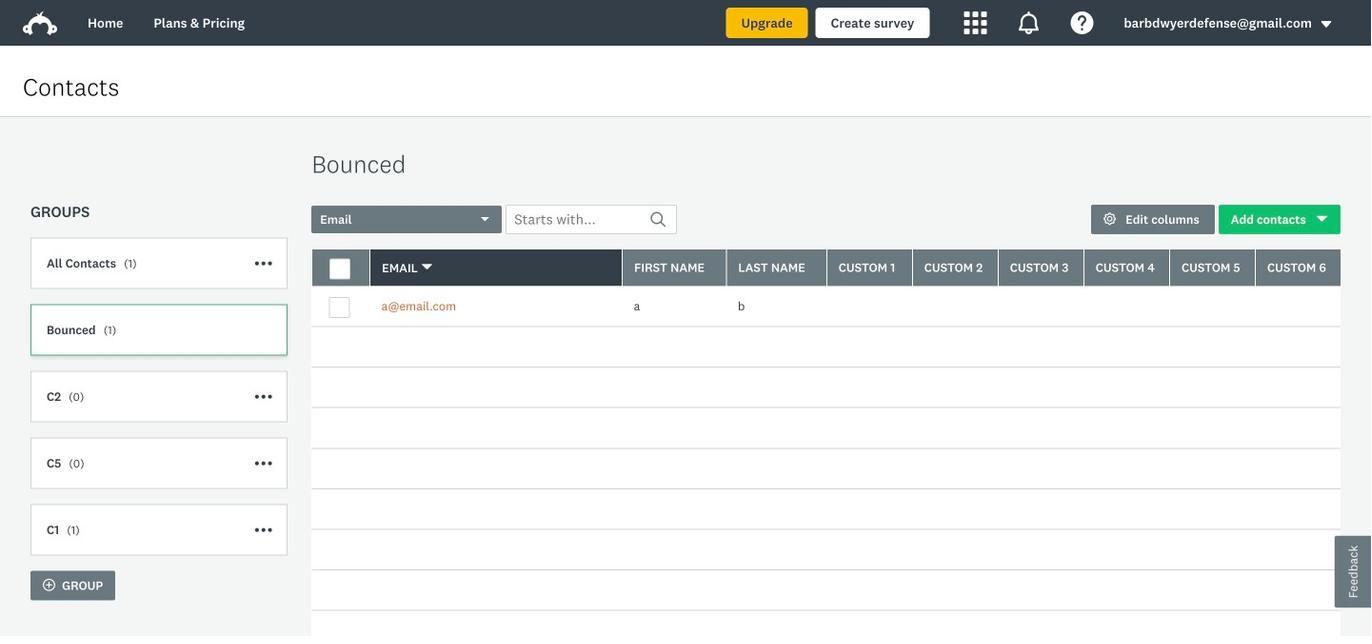 Task type: vqa. For each thing, say whether or not it's contained in the screenshot.
1st Products Icon from right
yes



Task type: describe. For each thing, give the bounding box(es) containing it.
1 products icon image from the left
[[964, 11, 987, 34]]

2 products icon image from the left
[[1017, 11, 1040, 34]]



Task type: locate. For each thing, give the bounding box(es) containing it.
products icon image
[[964, 11, 987, 34], [1017, 11, 1040, 34]]

surveymonkey logo image
[[23, 11, 57, 35]]

1 horizontal spatial products icon image
[[1017, 11, 1040, 34]]

dropdown arrow image
[[1320, 18, 1333, 31]]

0 horizontal spatial products icon image
[[964, 11, 987, 34]]

help icon image
[[1071, 11, 1094, 34]]

Starts with... text field
[[506, 205, 677, 234]]



